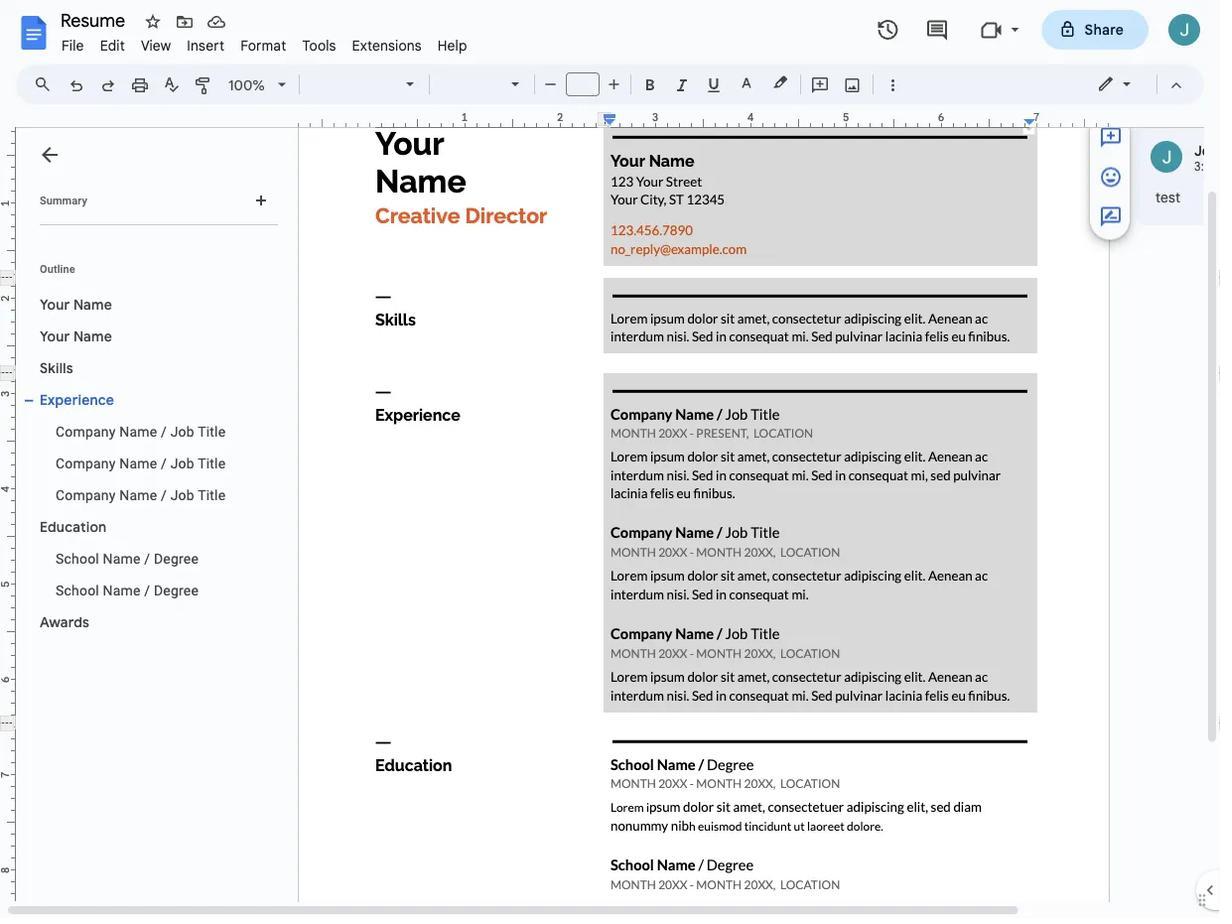 Task type: vqa. For each thing, say whether or not it's contained in the screenshot.
TEST
yes



Task type: describe. For each thing, give the bounding box(es) containing it.
text color image
[[736, 70, 757, 94]]

insert image image
[[841, 70, 864, 98]]

john smith image
[[1151, 141, 1182, 173]]

2 school name / degree from the top
[[56, 582, 199, 599]]

1 company from the top
[[56, 423, 116, 440]]

2 company name / job title from the top
[[56, 455, 226, 472]]

experience
[[40, 391, 114, 409]]

tools menu item
[[294, 34, 344, 57]]

1 degree from the top
[[154, 550, 199, 567]]

1 school from the top
[[56, 550, 99, 567]]

2 company from the top
[[56, 455, 116, 472]]

file
[[62, 37, 84, 54]]

outline heading
[[16, 261, 286, 289]]

edit menu item
[[92, 34, 133, 57]]

summary
[[40, 194, 87, 206]]

Star checkbox
[[139, 8, 167, 36]]

document outline element
[[16, 128, 286, 902]]

Font size field
[[566, 72, 608, 97]]

highlight color image
[[769, 70, 791, 94]]

extensions menu item
[[344, 34, 430, 57]]

Font size text field
[[567, 72, 599, 96]]

3:11 p
[[1194, 159, 1220, 174]]

test
[[1156, 189, 1181, 206]]

Zoom field
[[220, 70, 295, 101]]

2 size image from the top
[[1099, 165, 1123, 189]]

share button
[[1042, 10, 1149, 50]]

help menu item
[[430, 34, 475, 57]]

Zoom text field
[[223, 71, 271, 99]]

2 your name from the top
[[40, 328, 112, 345]]

john
[[1194, 142, 1220, 159]]

format
[[240, 37, 286, 54]]

menu bar inside menu bar banner
[[54, 26, 475, 59]]

share
[[1085, 21, 1124, 38]]

insert menu item
[[179, 34, 232, 57]]

1 job from the top
[[170, 423, 194, 440]]

outline
[[40, 263, 75, 275]]

education
[[40, 518, 107, 536]]

1 school name / degree from the top
[[56, 550, 199, 567]]



Task type: locate. For each thing, give the bounding box(es) containing it.
menu bar
[[54, 26, 475, 59]]

application containing share
[[0, 0, 1220, 918]]

Menus field
[[25, 70, 69, 98]]

3 job from the top
[[170, 487, 194, 503]]

school up awards
[[56, 582, 99, 599]]

1 your name from the top
[[40, 296, 112, 313]]

extensions
[[352, 37, 422, 54]]

1 company name / job title from the top
[[56, 423, 226, 440]]

menu bar banner
[[0, 0, 1220, 918]]

3 company name / job title from the top
[[56, 487, 226, 503]]

company
[[56, 423, 116, 440], [56, 455, 116, 472], [56, 487, 116, 503]]

file menu item
[[54, 34, 92, 57]]

tools
[[302, 37, 336, 54]]

1 vertical spatial school
[[56, 582, 99, 599]]

school down education
[[56, 550, 99, 567]]

your name down outline
[[40, 296, 112, 313]]

application
[[0, 0, 1220, 918]]

0 vertical spatial size image
[[1099, 126, 1123, 150]]

2 vertical spatial job
[[170, 487, 194, 503]]

view menu item
[[133, 34, 179, 57]]

1 vertical spatial company name / job title
[[56, 455, 226, 472]]

2 vertical spatial company name / job title
[[56, 487, 226, 503]]

school name / degree
[[56, 550, 199, 567], [56, 582, 199, 599]]

click to select borders image
[[1023, 122, 1035, 135]]

0 vertical spatial company
[[56, 423, 116, 440]]

2 job from the top
[[170, 455, 194, 472]]

1 vertical spatial school name / degree
[[56, 582, 199, 599]]

2 school from the top
[[56, 582, 99, 599]]

2 degree from the top
[[154, 582, 199, 599]]

mode and view toolbar
[[1082, 65, 1192, 104]]

your down outline
[[40, 296, 70, 313]]

0 vertical spatial company name / job title
[[56, 423, 226, 440]]

summary heading
[[40, 193, 87, 208]]

0 vertical spatial job
[[170, 423, 194, 440]]

1 title from the top
[[198, 423, 226, 440]]

school name / degree down education
[[56, 550, 199, 567]]

your name
[[40, 296, 112, 313], [40, 328, 112, 345]]

1 vertical spatial your name
[[40, 328, 112, 345]]

/
[[161, 423, 167, 440], [161, 455, 167, 472], [161, 487, 167, 503], [144, 550, 150, 567], [144, 582, 150, 599]]

0 vertical spatial degree
[[154, 550, 199, 567]]

2 vertical spatial size image
[[1099, 205, 1123, 229]]

3 company from the top
[[56, 487, 116, 503]]

0 vertical spatial title
[[198, 423, 226, 440]]

skills
[[40, 359, 73, 377]]

john 3:11 p
[[1194, 142, 1220, 174]]

2 your from the top
[[40, 328, 70, 345]]

format menu item
[[232, 34, 294, 57]]

0 vertical spatial school name / degree
[[56, 550, 199, 567]]

2 vertical spatial company
[[56, 487, 116, 503]]

school name / degree up awards
[[56, 582, 199, 599]]

list
[[1135, 123, 1220, 225]]

0 vertical spatial school
[[56, 550, 99, 567]]

job
[[170, 423, 194, 440], [170, 455, 194, 472], [170, 487, 194, 503]]

your name up skills
[[40, 328, 112, 345]]

2 vertical spatial title
[[198, 487, 226, 503]]

0 vertical spatial your
[[40, 296, 70, 313]]

1 vertical spatial title
[[198, 455, 226, 472]]

1 your from the top
[[40, 296, 70, 313]]

main toolbar
[[59, 0, 908, 411]]

Rename text field
[[54, 8, 137, 32]]

3 size image from the top
[[1099, 205, 1123, 229]]

title
[[198, 423, 226, 440], [198, 455, 226, 472], [198, 487, 226, 503]]

awards
[[40, 614, 89, 631]]

your
[[40, 296, 70, 313], [40, 328, 70, 345]]

name
[[73, 296, 112, 313], [73, 328, 112, 345], [119, 423, 157, 440], [119, 455, 157, 472], [119, 487, 157, 503], [103, 550, 141, 567], [103, 582, 141, 599]]

1 vertical spatial job
[[170, 455, 194, 472]]

1 vertical spatial your
[[40, 328, 70, 345]]

0 vertical spatial your name
[[40, 296, 112, 313]]

list containing john
[[1135, 123, 1220, 225]]

3 title from the top
[[198, 487, 226, 503]]

1 vertical spatial size image
[[1099, 165, 1123, 189]]

your up skills
[[40, 328, 70, 345]]

school
[[56, 550, 99, 567], [56, 582, 99, 599]]

1 vertical spatial degree
[[154, 582, 199, 599]]

size image
[[1099, 126, 1123, 150], [1099, 165, 1123, 189], [1099, 205, 1123, 229]]

2 title from the top
[[198, 455, 226, 472]]

degree
[[154, 550, 199, 567], [154, 582, 199, 599]]

menu bar containing file
[[54, 26, 475, 59]]

help
[[438, 37, 467, 54]]

edit
[[100, 37, 125, 54]]

1 size image from the top
[[1099, 126, 1123, 150]]

view
[[141, 37, 171, 54]]

insert
[[187, 37, 225, 54]]

1 vertical spatial company
[[56, 455, 116, 472]]

company name / job title
[[56, 423, 226, 440], [56, 455, 226, 472], [56, 487, 226, 503]]



